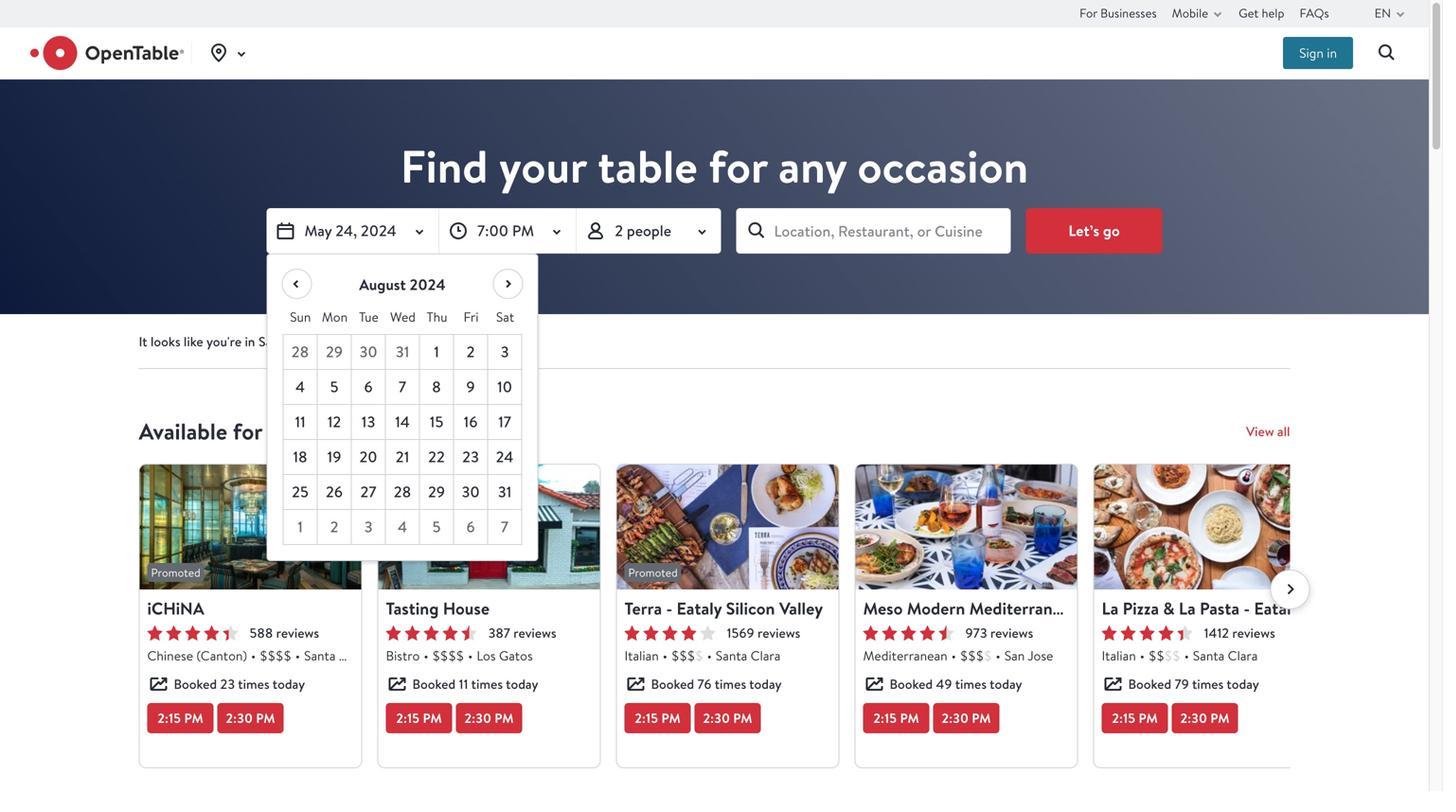 Task type: vqa. For each thing, say whether or not it's contained in the screenshot.


Task type: locate. For each thing, give the bounding box(es) containing it.
2:15 pm for meso modern mediterranean
[[873, 710, 919, 728]]

2:30 for meso modern mediterranean
[[942, 710, 969, 728]]

0 vertical spatial 7
[[399, 377, 406, 397]]

today for terra
[[749, 676, 782, 694]]

0 horizontal spatial santa
[[304, 647, 336, 665]]

2:30 pm link for meso modern mediterranean
[[933, 704, 1000, 734]]

santa down 1412
[[1193, 647, 1225, 665]]

2 santa from the left
[[716, 647, 747, 665]]

times for meso modern mediterranean
[[955, 676, 987, 694]]

2:30 pm link for la pizza & la pasta - eataly silicon valley
[[1172, 704, 1238, 734]]

0 horizontal spatial 1
[[298, 517, 303, 537]]

30
[[359, 342, 378, 362], [462, 482, 480, 502]]

2:15 pm down bistro
[[396, 710, 442, 728]]

1 $$ from the left
[[1149, 647, 1165, 665]]

0 horizontal spatial 2024
[[361, 221, 397, 241]]

$$$$
[[260, 647, 291, 665], [432, 647, 464, 665]]

0 vertical spatial 2
[[615, 221, 623, 241]]

2 italian from the left
[[1102, 647, 1136, 665]]

chinese
[[147, 647, 193, 665]]

0 vertical spatial 3
[[501, 342, 509, 362]]

2:15 down bistro
[[396, 710, 420, 728]]

0 vertical spatial get
[[1239, 5, 1259, 21]]

0 vertical spatial 7 button
[[386, 370, 420, 405]]

2:30 pm link
[[217, 704, 284, 734], [456, 704, 522, 734], [695, 704, 761, 734], [933, 704, 1000, 734], [1172, 704, 1238, 734]]

4 2:15 from the left
[[873, 710, 897, 728]]

help
[[1262, 5, 1285, 21]]

29 button
[[318, 335, 352, 370], [420, 475, 454, 510]]

4 reviews from the left
[[991, 625, 1033, 643]]

5 booked from the left
[[1128, 676, 1172, 694]]

0 vertical spatial 2024
[[361, 221, 397, 241]]

4 times from the left
[[955, 676, 987, 694]]

1 horizontal spatial for
[[709, 135, 768, 197]]

2 2:15 pm link from the left
[[386, 704, 452, 734]]

2:30 for tasting house
[[464, 710, 491, 728]]

clara for terra - eataly silicon valley
[[751, 647, 781, 665]]

table
[[598, 135, 698, 197]]

31 button down 24
[[488, 475, 522, 510]]

11 button
[[284, 405, 318, 440]]

0 horizontal spatial $
[[695, 647, 703, 665]]

for left any
[[709, 135, 768, 197]]

august 2024 grid
[[283, 300, 522, 546]]

1 - from the left
[[666, 597, 673, 621]]

5 2:30 pm from the left
[[1180, 710, 1230, 728]]

2:15 pm down booked 49 times today on the bottom right of page
[[873, 710, 919, 728]]

1 $ from the left
[[695, 647, 703, 665]]

8
[[432, 377, 441, 397]]

0 horizontal spatial 30 button
[[352, 335, 386, 370]]

1 italian from the left
[[625, 647, 659, 665]]

2:15 pm for terra - eataly silicon valley
[[635, 710, 681, 728]]

2:15 pm link down chinese at the left bottom of the page
[[147, 704, 214, 734]]

eataly up 4.1 stars image
[[677, 597, 722, 621]]

23 down (canton)
[[220, 676, 235, 694]]

2:15 down booked 79 times today
[[1112, 710, 1136, 728]]

1 horizontal spatial $$$ $
[[960, 647, 992, 665]]

2 2:15 pm from the left
[[396, 710, 442, 728]]

0 horizontal spatial get
[[422, 333, 443, 351]]

2:15 pm link down bistro
[[386, 704, 452, 734]]

2:30 pm link for tasting house
[[456, 704, 522, 734]]

26
[[326, 482, 343, 502]]

6
[[364, 377, 373, 397], [466, 517, 475, 537]]

0 horizontal spatial in
[[245, 333, 255, 351]]

1 promoted from the left
[[151, 565, 200, 581]]

pm for 2:30 pm link corresponding to meso modern mediterranean
[[972, 710, 991, 728]]

0 vertical spatial in
[[1327, 44, 1337, 62]]

tasting
[[386, 597, 439, 621]]

1 2:15 pm link from the left
[[147, 704, 214, 734]]

29 down monday element
[[326, 342, 343, 362]]

25
[[292, 482, 309, 502]]

1 horizontal spatial 31
[[498, 482, 512, 502]]

0 horizontal spatial 23
[[220, 676, 235, 694]]

mediterranean up 49
[[863, 647, 948, 665]]

24 button
[[488, 440, 522, 475]]

eataly
[[677, 597, 722, 621], [1254, 597, 1300, 621]]

today for meso
[[990, 676, 1022, 694]]

2 eataly from the left
[[1254, 597, 1300, 621]]

wed
[[390, 308, 416, 326]]

get current location
[[422, 333, 539, 351]]

santa for terra - eataly silicon valley
[[716, 647, 747, 665]]

4 2:15 pm from the left
[[873, 710, 919, 728]]

4 up 11 "button"
[[295, 377, 305, 397]]

1 today from the left
[[273, 676, 305, 694]]

6 down '23' button
[[466, 517, 475, 537]]

2 $$$ $ from the left
[[960, 647, 992, 665]]

2 4.5 stars image from the left
[[863, 626, 954, 641]]

2:15 for tasting house
[[396, 710, 420, 728]]

sunday element
[[283, 300, 318, 335]]

pm for 2:15 pm "link" for ichina
[[184, 710, 203, 728]]

2:30 pm link down booked 11 times today
[[456, 704, 522, 734]]

3 down 27 button
[[364, 517, 373, 537]]

2 horizontal spatial santa clara
[[1193, 647, 1258, 665]]

0 horizontal spatial 29 button
[[318, 335, 352, 370]]

get help button
[[1239, 0, 1285, 27]]

0 vertical spatial san
[[258, 333, 279, 351]]

5 for bottom 5 button
[[432, 517, 441, 537]]

2 promoted from the left
[[628, 565, 678, 581]]

2:15 pm for tasting house
[[396, 710, 442, 728]]

gatos
[[499, 647, 533, 665]]

1 2:30 pm from the left
[[226, 710, 275, 728]]

promoted for terra - eataly silicon valley
[[628, 565, 678, 581]]

2:15 for meso modern mediterranean
[[873, 710, 897, 728]]

santa clara down 1569
[[716, 647, 781, 665]]

0 vertical spatial 6
[[364, 377, 373, 397]]

4
[[295, 377, 305, 397], [398, 517, 407, 537]]

5 2:30 pm link from the left
[[1172, 704, 1238, 734]]

1 vertical spatial get
[[422, 333, 443, 351]]

la right &
[[1179, 597, 1196, 621]]

0 horizontal spatial 4 button
[[284, 370, 318, 405]]

mobile button
[[1172, 0, 1229, 27]]

promoted up terra
[[628, 565, 678, 581]]

3 times from the left
[[715, 676, 746, 694]]

2:30 pm link down booked 79 times today
[[1172, 704, 1238, 734]]

2:15 down the booked 76 times today
[[635, 710, 658, 728]]

27 button
[[352, 475, 386, 510]]

4 booked from the left
[[890, 676, 933, 694]]

29 button down monday element
[[318, 335, 352, 370]]

2:30 pm for meso modern mediterranean
[[942, 710, 991, 728]]

0 horizontal spatial 30
[[359, 342, 378, 362]]

16 button
[[454, 405, 488, 440]]

2 2:30 pm from the left
[[464, 710, 514, 728]]

2:15 pm link for meso modern mediterranean
[[863, 704, 930, 734]]

2:30 for ichina
[[226, 710, 253, 728]]

let's
[[1069, 220, 1100, 241]]

1 vertical spatial 4
[[398, 517, 407, 537]]

2 for the bottom 2 button
[[330, 517, 338, 537]]

get down thu
[[422, 333, 443, 351]]

0 vertical spatial 23
[[462, 447, 479, 467]]

promoted for ichina
[[151, 565, 200, 581]]

reviews down la pizza & la pasta - eataly silicon valley
[[1232, 625, 1275, 643]]

5 reviews from the left
[[1232, 625, 1275, 643]]

3 2:15 from the left
[[635, 710, 658, 728]]

2:15 pm link for terra - eataly silicon valley
[[625, 704, 691, 734]]

4.5 stars image down tasting house
[[386, 626, 477, 641]]

1 horizontal spatial 28
[[394, 482, 411, 502]]

2:15 pm link down the booked 76 times today
[[625, 704, 691, 734]]

3 2:30 from the left
[[703, 710, 730, 728]]

0 vertical spatial 1
[[434, 342, 439, 362]]

tue
[[359, 308, 379, 326]]

2:30 for terra - eataly silicon valley
[[703, 710, 730, 728]]

san left jose
[[1005, 647, 1025, 665]]

7
[[399, 377, 406, 397], [501, 517, 509, 537]]

4.2 stars image
[[1102, 626, 1193, 641]]

1 horizontal spatial 6
[[466, 517, 475, 537]]

- up 1412 reviews
[[1244, 597, 1250, 621]]

1 horizontal spatial 4.5 stars image
[[863, 626, 954, 641]]

1 vertical spatial 28 button
[[386, 475, 420, 510]]

san left jose.
[[258, 333, 279, 351]]

1 horizontal spatial eataly
[[1254, 597, 1300, 621]]

2:15 for terra - eataly silicon valley
[[635, 710, 658, 728]]

2024 up thu
[[410, 275, 446, 295]]

booked down bistro
[[412, 676, 456, 694]]

3 button down 27 on the left bottom
[[352, 510, 386, 546]]

2:30 pm link for terra - eataly silicon valley
[[695, 704, 761, 734]]

saturday element
[[488, 300, 522, 335]]

0 horizontal spatial la
[[1102, 597, 1119, 621]]

3 reviews from the left
[[758, 625, 800, 643]]

2024
[[361, 221, 397, 241], [410, 275, 446, 295]]

1569 reviews
[[727, 625, 800, 643]]

76
[[698, 676, 712, 694]]

1 horizontal spatial get
[[1239, 5, 1259, 21]]

2 clara from the left
[[751, 647, 781, 665]]

2 today from the left
[[506, 676, 538, 694]]

thursday element
[[420, 300, 454, 335]]

5 2:15 pm from the left
[[1112, 710, 1158, 728]]

available
[[139, 416, 227, 447]]

2:15 pm link
[[147, 704, 214, 734], [386, 704, 452, 734], [625, 704, 691, 734], [863, 704, 930, 734], [1102, 704, 1168, 734]]

reviews up san jose
[[991, 625, 1033, 643]]

3 2:15 pm from the left
[[635, 710, 681, 728]]

today down san jose
[[990, 676, 1022, 694]]

0 horizontal spatial italian
[[625, 647, 659, 665]]

1 2:30 pm link from the left
[[217, 704, 284, 734]]

$$ up "79"
[[1165, 647, 1181, 665]]

2:15 pm down booked 79 times today
[[1112, 710, 1158, 728]]

2:30 pm for ichina
[[226, 710, 275, 728]]

$$$ for eataly
[[671, 647, 695, 665]]

2 2:30 pm link from the left
[[456, 704, 522, 734]]

4 2:15 pm link from the left
[[863, 704, 930, 734]]

1 horizontal spatial $$$$
[[432, 647, 464, 665]]

2 button up 9
[[454, 335, 488, 370]]

a photo of meso modern mediterranean restaurant image
[[856, 465, 1077, 590]]

1 horizontal spatial valley
[[1357, 597, 1401, 621]]

None field
[[736, 208, 1011, 254]]

3 2:30 pm link from the left
[[695, 704, 761, 734]]

get left help
[[1239, 5, 1259, 21]]

santa clara for ichina
[[304, 647, 369, 665]]

pm for ichina 2:30 pm link
[[256, 710, 275, 728]]

find your table for any occasion
[[401, 135, 1029, 197]]

like
[[184, 333, 203, 351]]

0 horizontal spatial valley
[[779, 597, 823, 621]]

2:30 down booked 11 times today
[[464, 710, 491, 728]]

pm for 2:15 pm "link" associated with tasting house
[[423, 710, 442, 728]]

3 santa from the left
[[1193, 647, 1225, 665]]

973 reviews
[[966, 625, 1033, 643]]

0 horizontal spatial -
[[666, 597, 673, 621]]

clara for la pizza & la pasta - eataly silicon valley
[[1228, 647, 1258, 665]]

12 button
[[318, 405, 352, 440]]

1 horizontal spatial 29 button
[[420, 475, 454, 510]]

2 silicon from the left
[[1304, 597, 1353, 621]]

1 horizontal spatial 5
[[432, 517, 441, 537]]

2 for the topmost 2 button
[[467, 342, 475, 362]]

1 santa clara from the left
[[304, 647, 369, 665]]

pm for 2:30 pm link related to terra - eataly silicon valley
[[733, 710, 753, 728]]

28 button down sunday 'element'
[[284, 335, 318, 370]]

in inside the sign in button
[[1327, 44, 1337, 62]]

$$$$ left los
[[432, 647, 464, 665]]

31 button
[[386, 335, 420, 370], [488, 475, 522, 510]]

2:15
[[157, 710, 181, 728], [396, 710, 420, 728], [635, 710, 658, 728], [873, 710, 897, 728], [1112, 710, 1136, 728]]

1 horizontal spatial $$$
[[960, 647, 984, 665]]

31 down 24 button
[[498, 482, 512, 502]]

2 booked from the left
[[412, 676, 456, 694]]

2
[[615, 221, 623, 241], [467, 342, 475, 362], [330, 517, 338, 537]]

0 horizontal spatial 7 button
[[386, 370, 420, 405]]

0 vertical spatial 31 button
[[386, 335, 420, 370]]

for businesses button
[[1080, 0, 1157, 27]]

23 right 22 button on the bottom of page
[[462, 447, 479, 467]]

6 button up 13
[[352, 370, 386, 405]]

$$ down "4.2 stars" image
[[1149, 647, 1165, 665]]

0 horizontal spatial 4.5 stars image
[[386, 626, 477, 641]]

2 reviews from the left
[[514, 625, 556, 643]]

la left pizza
[[1102, 597, 1119, 621]]

1 $$$$ from the left
[[260, 647, 291, 665]]

1 horizontal spatial 11
[[459, 676, 468, 694]]

1 silicon from the left
[[726, 597, 775, 621]]

4 button down 21 button
[[386, 510, 420, 546]]

28 button right 27 on the left bottom
[[386, 475, 420, 510]]

5 2:30 from the left
[[1180, 710, 1207, 728]]

2 down friday element
[[467, 342, 475, 362]]

2:30 pm down booked 49 times today on the bottom right of page
[[942, 710, 991, 728]]

1 2:15 pm from the left
[[157, 710, 203, 728]]

pm for 2:15 pm "link" for meso modern mediterranean
[[900, 710, 919, 728]]

find
[[401, 135, 488, 197]]

1 button up 8
[[420, 335, 454, 370]]

7 button down 24 button
[[488, 510, 522, 546]]

0 horizontal spatial 28
[[291, 342, 309, 362]]

booked 76 times today
[[651, 676, 782, 694]]

2 $$$ from the left
[[960, 647, 984, 665]]

2 $$ from the left
[[1165, 647, 1181, 665]]

clara down 1412 reviews
[[1228, 647, 1258, 665]]

meso
[[863, 597, 903, 621]]

28 button
[[284, 335, 318, 370], [386, 475, 420, 510]]

now
[[328, 416, 368, 447]]

0 horizontal spatial 11
[[295, 412, 306, 432]]

7 down 24 button
[[501, 517, 509, 537]]

1 santa from the left
[[304, 647, 336, 665]]

1 horizontal spatial mediterranean
[[969, 597, 1079, 621]]

3 today from the left
[[749, 676, 782, 694]]

1 clara from the left
[[339, 647, 369, 665]]

4.5 stars image
[[386, 626, 477, 641], [863, 626, 954, 641]]

1 vertical spatial 7 button
[[488, 510, 522, 546]]

1 vertical spatial 2
[[467, 342, 475, 362]]

1 vertical spatial 29
[[428, 482, 445, 502]]

2 $$$$ from the left
[[432, 647, 464, 665]]

2 - from the left
[[1244, 597, 1250, 621]]

italian down "4.2 stars" image
[[1102, 647, 1136, 665]]

italian down 4.1 stars image
[[625, 647, 659, 665]]

pm for 2:30 pm link associated with la pizza & la pasta - eataly silicon valley
[[1211, 710, 1230, 728]]

2 vertical spatial 2
[[330, 517, 338, 537]]

0 horizontal spatial 4
[[295, 377, 305, 397]]

28
[[291, 342, 309, 362], [394, 482, 411, 502]]

20
[[359, 447, 377, 467]]

1 horizontal spatial -
[[1244, 597, 1250, 621]]

today down 1412 reviews
[[1227, 676, 1259, 694]]

$$$ $ down 4.1 stars image
[[671, 647, 703, 665]]

5 down 22 button on the bottom of page
[[432, 517, 441, 537]]

29 down 22 button on the bottom of page
[[428, 482, 445, 502]]

booked 49 times today
[[890, 676, 1022, 694]]

times right 49
[[955, 676, 987, 694]]

5 times from the left
[[1192, 676, 1224, 694]]

4 down 21 button
[[398, 517, 407, 537]]

booked for meso modern mediterranean
[[890, 676, 933, 694]]

1 horizontal spatial 6 button
[[454, 510, 488, 546]]

0 horizontal spatial $$$
[[671, 647, 695, 665]]

view
[[1246, 423, 1274, 441]]

3 clara from the left
[[1228, 647, 1258, 665]]

1 horizontal spatial 31 button
[[488, 475, 522, 510]]

1 horizontal spatial italian
[[1102, 647, 1136, 665]]

3 down 'saturday' element
[[501, 342, 509, 362]]

2:30 pm link down booked 49 times today on the bottom right of page
[[933, 704, 1000, 734]]

0 horizontal spatial 28 button
[[284, 335, 318, 370]]

2 2:15 from the left
[[396, 710, 420, 728]]

0 vertical spatial 5
[[330, 377, 339, 397]]

santa clara down 588 reviews at the bottom left of the page
[[304, 647, 369, 665]]

get current location button
[[395, 331, 539, 353]]

8 button
[[420, 370, 454, 405]]

23 button
[[454, 440, 488, 475]]

people
[[627, 221, 671, 241]]

28 left "not"
[[291, 342, 309, 362]]

1 4.5 stars image from the left
[[386, 626, 477, 641]]

in right sign
[[1327, 44, 1337, 62]]

6 up 13
[[364, 377, 373, 397]]

2:15 pm link down booked 49 times today on the bottom right of page
[[863, 704, 930, 734]]

santa clara for la pizza & la pasta - eataly silicon valley
[[1193, 647, 1258, 665]]

1 vertical spatial 2 button
[[318, 510, 352, 546]]

booked for terra - eataly silicon valley
[[651, 676, 694, 694]]

booked 23 times today
[[174, 676, 305, 694]]

reviews right 588
[[276, 625, 319, 643]]

2 horizontal spatial 2
[[615, 221, 623, 241]]

fri
[[464, 308, 479, 326]]

times down (canton)
[[238, 676, 269, 694]]

5 today from the left
[[1227, 676, 1259, 694]]

promoted up ichina
[[151, 565, 200, 581]]

1 2:30 from the left
[[226, 710, 253, 728]]

1 times from the left
[[238, 676, 269, 694]]

times for la pizza & la pasta - eataly silicon valley
[[1192, 676, 1224, 694]]

your
[[499, 135, 587, 197]]

4 button up lunch
[[284, 370, 318, 405]]

booked left 49
[[890, 676, 933, 694]]

3 booked from the left
[[651, 676, 694, 694]]

booked
[[174, 676, 217, 694], [412, 676, 456, 694], [651, 676, 694, 694], [890, 676, 933, 694], [1128, 676, 1172, 694]]

la pizza & la pasta - eataly silicon valley
[[1102, 597, 1401, 621]]

4 2:30 pm link from the left
[[933, 704, 1000, 734]]

2 times from the left
[[471, 676, 503, 694]]

0 horizontal spatial $$$ $
[[671, 647, 703, 665]]

1 booked from the left
[[174, 676, 217, 694]]

let's go
[[1069, 220, 1120, 241]]

0 vertical spatial 2 button
[[454, 335, 488, 370]]

modern
[[907, 597, 965, 621]]

for left lunch
[[233, 416, 262, 447]]

today down 588 reviews at the bottom left of the page
[[273, 676, 305, 694]]

$$$ $ for eataly
[[671, 647, 703, 665]]

$$$ for mediterranean
[[960, 647, 984, 665]]

santa down 1569
[[716, 647, 747, 665]]

1 2:15 from the left
[[157, 710, 181, 728]]

reviews
[[276, 625, 319, 643], [514, 625, 556, 643], [758, 625, 800, 643], [991, 625, 1033, 643], [1232, 625, 1275, 643]]

3 santa clara from the left
[[1193, 647, 1258, 665]]

2:30 down booked 79 times today
[[1180, 710, 1207, 728]]

4 today from the left
[[990, 676, 1022, 694]]

22 button
[[420, 440, 454, 475]]

9 button
[[454, 370, 488, 405]]

$ up 76
[[695, 647, 703, 665]]

24
[[496, 447, 514, 467]]

san
[[258, 333, 279, 351], [1005, 647, 1025, 665]]

clara down 1569 reviews
[[751, 647, 781, 665]]

1 vertical spatial 29 button
[[420, 475, 454, 510]]

2 down the 26 button
[[330, 517, 338, 537]]

1 horizontal spatial silicon
[[1304, 597, 1353, 621]]

1 vertical spatial mediterranean
[[863, 647, 948, 665]]

$$$$ down 588 reviews at the bottom left of the page
[[260, 647, 291, 665]]

in right you're at the left of page
[[245, 333, 255, 351]]

2 horizontal spatial santa
[[1193, 647, 1225, 665]]

thu
[[427, 308, 447, 326]]

1 horizontal spatial 2
[[467, 342, 475, 362]]

1 horizontal spatial in
[[1327, 44, 1337, 62]]

0 vertical spatial 3 button
[[488, 335, 522, 370]]

1 $$$ $ from the left
[[671, 647, 703, 665]]

2:30 pm for tasting house
[[464, 710, 514, 728]]

0 horizontal spatial eataly
[[677, 597, 722, 621]]

28 right 27 button
[[394, 482, 411, 502]]

2:30 down 'booked 23 times today' on the bottom
[[226, 710, 253, 728]]

2 2:30 from the left
[[464, 710, 491, 728]]

2:30 pm for terra - eataly silicon valley
[[703, 710, 753, 728]]

1 vertical spatial 30 button
[[454, 475, 488, 510]]

$$$ down 4.1 stars image
[[671, 647, 695, 665]]

5 button
[[318, 370, 352, 405], [420, 510, 454, 546]]

4 2:30 pm from the left
[[942, 710, 991, 728]]

santa clara down 1412
[[1193, 647, 1258, 665]]

5 2:15 pm link from the left
[[1102, 704, 1168, 734]]

eataly up 1412 reviews
[[1254, 597, 1300, 621]]

1 horizontal spatial promoted
[[628, 565, 678, 581]]

2:15 for ichina
[[157, 710, 181, 728]]

$
[[695, 647, 703, 665], [984, 647, 992, 665]]

0 vertical spatial 28 button
[[284, 335, 318, 370]]

2 $ from the left
[[984, 647, 992, 665]]

3 2:30 pm from the left
[[703, 710, 753, 728]]

pm for terra - eataly silicon valley 2:15 pm "link"
[[661, 710, 681, 728]]

18 button
[[284, 440, 318, 475]]

4.1 stars image
[[625, 626, 716, 641]]

- up 4.1 stars image
[[666, 597, 673, 621]]

5 button up 12
[[318, 370, 352, 405]]

12
[[327, 412, 341, 432]]

booked 79 times today
[[1128, 676, 1259, 694]]

3 2:15 pm link from the left
[[625, 704, 691, 734]]

times for ichina
[[238, 676, 269, 694]]

mediterranean up 973 reviews
[[969, 597, 1079, 621]]

5 2:15 from the left
[[1112, 710, 1136, 728]]

2 santa clara from the left
[[716, 647, 781, 665]]

reviews right 1569
[[758, 625, 800, 643]]

1 vertical spatial 5
[[432, 517, 441, 537]]

2:30 pm link down 'booked 23 times today' on the bottom
[[217, 704, 284, 734]]

25 button
[[284, 475, 318, 510]]

times down los
[[471, 676, 503, 694]]

2024 right 24,
[[361, 221, 397, 241]]

today down the gatos
[[506, 676, 538, 694]]

4 2:30 from the left
[[942, 710, 969, 728]]

los
[[477, 647, 496, 665]]

santa
[[304, 647, 336, 665], [716, 647, 747, 665], [1193, 647, 1225, 665]]

1 horizontal spatial 5 button
[[420, 510, 454, 546]]

1412
[[1204, 625, 1229, 643]]

a photo of la pizza & la pasta - eataly silicon valley restaurant image
[[1094, 465, 1316, 590]]

0 horizontal spatial mediterranean
[[863, 647, 948, 665]]

1 horizontal spatial 1
[[434, 342, 439, 362]]

0 horizontal spatial 31 button
[[386, 335, 420, 370]]

times
[[238, 676, 269, 694], [471, 676, 503, 694], [715, 676, 746, 694], [955, 676, 987, 694], [1192, 676, 1224, 694]]

may
[[304, 221, 332, 241]]

1 horizontal spatial 3 button
[[488, 335, 522, 370]]

1 horizontal spatial santa
[[716, 647, 747, 665]]

1 $$$ from the left
[[671, 647, 695, 665]]

5 button down 22 button on the bottom of page
[[420, 510, 454, 546]]

30 down '23' button
[[462, 482, 480, 502]]

2 left people
[[615, 221, 623, 241]]



Task type: describe. For each thing, give the bounding box(es) containing it.
0 horizontal spatial 3
[[364, 517, 373, 537]]

jose
[[1028, 647, 1053, 665]]

2:15 for la pizza & la pasta - eataly silicon valley
[[1112, 710, 1136, 728]]

18
[[293, 447, 307, 467]]

sat
[[496, 308, 514, 326]]

wednesday element
[[386, 300, 420, 335]]

times for tasting house
[[471, 676, 503, 694]]

973
[[966, 625, 987, 643]]

19
[[327, 447, 341, 467]]

21
[[396, 447, 409, 467]]

pm for 2:15 pm "link" associated with la pizza & la pasta - eataly silicon valley
[[1139, 710, 1158, 728]]

27
[[360, 482, 376, 502]]

1 horizontal spatial 1 button
[[420, 335, 454, 370]]

4.3 stars image
[[147, 626, 238, 641]]

2:15 pm for la pizza & la pasta - eataly silicon valley
[[1112, 710, 1158, 728]]

79
[[1175, 676, 1189, 694]]

0 vertical spatial 30 button
[[352, 335, 386, 370]]

1412 reviews
[[1204, 625, 1275, 643]]

2:15 pm link for ichina
[[147, 704, 214, 734]]

today for la
[[1227, 676, 1259, 694]]

2:15 pm for ichina
[[157, 710, 203, 728]]

2:30 pm for la pizza & la pasta - eataly silicon valley
[[1180, 710, 1230, 728]]

italian for la
[[1102, 647, 1136, 665]]

17
[[498, 412, 511, 432]]

pasta
[[1200, 597, 1240, 621]]

1 eataly from the left
[[677, 597, 722, 621]]

2024 inside the "may 24, 2024" dropdown button
[[361, 221, 397, 241]]

6 for the left 6 button
[[364, 377, 373, 397]]

1 vertical spatial san
[[1005, 647, 1025, 665]]

looks
[[151, 333, 180, 351]]

1 vertical spatial 5 button
[[420, 510, 454, 546]]

pm for 2:30 pm link corresponding to tasting house
[[495, 710, 514, 728]]

1 horizontal spatial 29
[[428, 482, 445, 502]]

2 for 2 people
[[615, 221, 623, 241]]

santa clara for terra - eataly silicon valley
[[716, 647, 781, 665]]

0 vertical spatial 4
[[295, 377, 305, 397]]

search icon image
[[1376, 42, 1399, 64]]

5 for leftmost 5 button
[[330, 377, 339, 397]]

1 vertical spatial 4 button
[[386, 510, 420, 546]]

9
[[466, 377, 475, 397]]

mon
[[322, 308, 348, 326]]

0 vertical spatial for
[[709, 135, 768, 197]]

it looks like you're in san jose. not correct?
[[139, 333, 388, 351]]

booked 11 times today
[[412, 676, 538, 694]]

august 2024
[[359, 275, 446, 295]]

2 people
[[615, 221, 671, 241]]

$ for eataly
[[695, 647, 703, 665]]

a photo of ichina restaurant image
[[140, 465, 361, 590]]

for
[[1080, 5, 1098, 21]]

for businesses
[[1080, 5, 1157, 21]]

$ for mediterranean
[[984, 647, 992, 665]]

2:15 pm link for la pizza & la pasta - eataly silicon valley
[[1102, 704, 1168, 734]]

san jose
[[1005, 647, 1053, 665]]

view all
[[1246, 423, 1290, 441]]

jose.
[[282, 333, 311, 351]]

august
[[359, 275, 406, 295]]

all
[[1278, 423, 1290, 441]]

1 vertical spatial 23
[[220, 676, 235, 694]]

today for tasting
[[506, 676, 538, 694]]

0 horizontal spatial 29
[[326, 342, 343, 362]]

booked for ichina
[[174, 676, 217, 694]]

reviews for tasting
[[514, 625, 556, 643]]

2:30 for la pizza & la pasta - eataly silicon valley
[[1180, 710, 1207, 728]]

view all link
[[1246, 422, 1290, 441]]

0 vertical spatial 29 button
[[318, 335, 352, 370]]

may 24, 2024
[[304, 221, 397, 241]]

current
[[447, 333, 489, 351]]

a photo of tasting house restaurant image
[[378, 465, 600, 590]]

faqs
[[1300, 5, 1329, 21]]

a photo of terra - eataly silicon valley restaurant image
[[617, 465, 839, 590]]

4.5 stars image for meso
[[863, 626, 954, 641]]

get for get help
[[1239, 5, 1259, 21]]

11 inside "button"
[[295, 412, 306, 432]]

588
[[250, 625, 273, 643]]

14
[[395, 412, 410, 432]]

opentable logo image
[[30, 36, 184, 70]]

sign in
[[1299, 44, 1337, 62]]

house
[[443, 597, 490, 621]]

1 horizontal spatial 2024
[[410, 275, 446, 295]]

$$$$ for ichina
[[260, 647, 291, 665]]

21 button
[[386, 440, 420, 475]]

2 la from the left
[[1179, 597, 1196, 621]]

0 horizontal spatial 31
[[396, 342, 409, 362]]

ichina
[[147, 597, 204, 621]]

santa for ichina
[[304, 647, 336, 665]]

santa for la pizza & la pasta - eataly silicon valley
[[1193, 647, 1225, 665]]

meso modern mediterranean
[[863, 597, 1079, 621]]

clara for ichina
[[339, 647, 369, 665]]

2 valley from the left
[[1357, 597, 1401, 621]]

businesses
[[1101, 5, 1157, 21]]

$$$ $ for mediterranean
[[960, 647, 992, 665]]

20 button
[[352, 440, 386, 475]]

reviews for terra
[[758, 625, 800, 643]]

lunch
[[268, 416, 322, 447]]

1 horizontal spatial 7
[[501, 517, 509, 537]]

1 la from the left
[[1102, 597, 1119, 621]]

0 vertical spatial 4 button
[[284, 370, 318, 405]]

italian for terra
[[625, 647, 659, 665]]

tasting house
[[386, 597, 490, 621]]

sun
[[290, 308, 311, 326]]

4.5 stars image for tasting
[[386, 626, 477, 641]]

2:15 pm link for tasting house
[[386, 704, 452, 734]]

1 valley from the left
[[779, 597, 823, 621]]

monday element
[[318, 300, 352, 335]]

49
[[936, 676, 952, 694]]

1 horizontal spatial 30
[[462, 482, 480, 502]]

1 for rightmost 1 button
[[434, 342, 439, 362]]

22
[[428, 447, 445, 467]]

en button
[[1375, 0, 1412, 27]]

sign in button
[[1283, 37, 1353, 69]]

0 horizontal spatial 7
[[399, 377, 406, 397]]

2:30 pm link for ichina
[[217, 704, 284, 734]]

1 reviews from the left
[[276, 625, 319, 643]]

1 vertical spatial 1 button
[[284, 510, 318, 546]]

14 button
[[386, 405, 420, 440]]

you're
[[206, 333, 242, 351]]

1 vertical spatial 6 button
[[454, 510, 488, 546]]

588 reviews
[[250, 625, 319, 643]]

Please input a Location, Restaurant or Cuisine field
[[736, 208, 1011, 254]]

reviews for meso
[[991, 625, 1033, 643]]

1 for the bottom 1 button
[[298, 517, 303, 537]]

correct?
[[339, 333, 388, 351]]

may 24, 2024 button
[[267, 208, 438, 254]]

$$ $$
[[1149, 647, 1181, 665]]

1 horizontal spatial 3
[[501, 342, 509, 362]]

15 button
[[420, 405, 454, 440]]

reviews for la
[[1232, 625, 1275, 643]]

1 vertical spatial 28
[[394, 482, 411, 502]]

10 button
[[488, 370, 522, 405]]

387 reviews
[[488, 625, 556, 643]]

terra
[[625, 597, 662, 621]]

booked for tasting house
[[412, 676, 456, 694]]

chinese (canton)
[[147, 647, 247, 665]]

23 inside '23' button
[[462, 447, 479, 467]]

(canton)
[[196, 647, 247, 665]]

15
[[430, 412, 444, 432]]

6 for bottommost 6 button
[[466, 517, 475, 537]]

26 button
[[318, 475, 352, 510]]

booked for la pizza & la pasta - eataly silicon valley
[[1128, 676, 1172, 694]]

not
[[314, 333, 336, 351]]

times for terra - eataly silicon valley
[[715, 676, 746, 694]]

19 button
[[318, 440, 352, 475]]

terra - eataly silicon valley
[[625, 597, 823, 621]]

7:00
[[477, 220, 509, 241]]

1569
[[727, 625, 754, 643]]

bistro
[[386, 647, 420, 665]]

go
[[1103, 220, 1120, 241]]

1 vertical spatial 11
[[459, 676, 468, 694]]

13 button
[[352, 405, 386, 440]]

0 vertical spatial 28
[[291, 342, 309, 362]]

0 horizontal spatial 5 button
[[318, 370, 352, 405]]

location
[[493, 333, 539, 351]]

17 button
[[488, 405, 522, 440]]

1 horizontal spatial 30 button
[[454, 475, 488, 510]]

0 horizontal spatial 3 button
[[352, 510, 386, 546]]

0 vertical spatial mediterranean
[[969, 597, 1079, 621]]

0 vertical spatial 30
[[359, 342, 378, 362]]

1 horizontal spatial 4
[[398, 517, 407, 537]]

0 horizontal spatial 6 button
[[352, 370, 386, 405]]

mobile
[[1172, 5, 1209, 21]]

friday element
[[454, 300, 488, 335]]

tuesday element
[[352, 300, 386, 335]]

occasion
[[858, 135, 1029, 197]]

10
[[497, 377, 512, 397]]

get help
[[1239, 5, 1285, 21]]

$$$$ for tasting house
[[432, 647, 464, 665]]

1 vertical spatial for
[[233, 416, 262, 447]]

1 horizontal spatial 7 button
[[488, 510, 522, 546]]

get for get current location
[[422, 333, 443, 351]]



